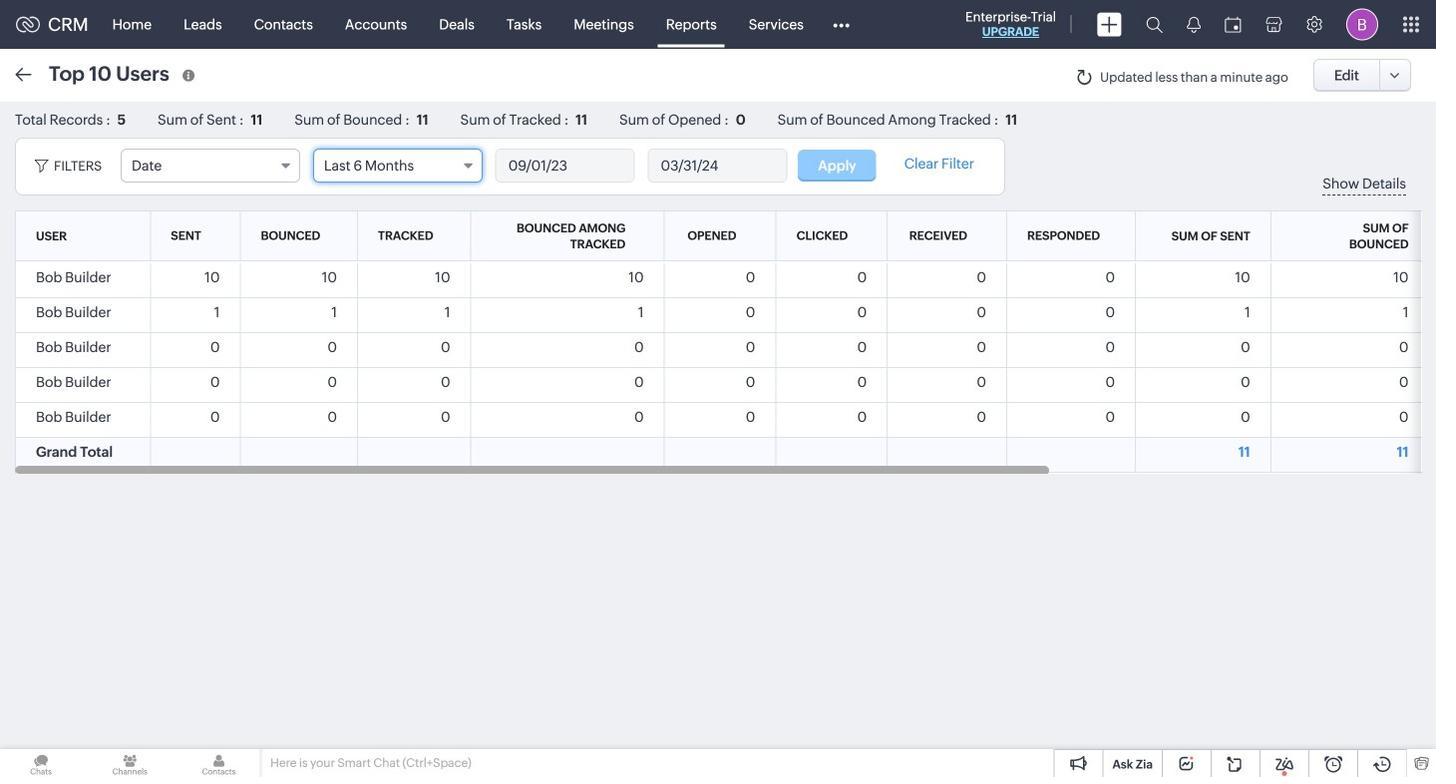 Task type: locate. For each thing, give the bounding box(es) containing it.
create menu image
[[1097, 12, 1122, 36]]

MM/DD/YY text field
[[496, 150, 634, 182], [649, 150, 787, 182]]

Other Modules field
[[820, 8, 863, 40]]

logo image
[[16, 16, 40, 32]]

None field
[[121, 149, 300, 183], [313, 149, 483, 183], [121, 149, 300, 183], [313, 149, 483, 183]]

1 horizontal spatial mm/dd/yy text field
[[649, 150, 787, 182]]

calendar image
[[1225, 16, 1242, 32]]

chats image
[[0, 749, 82, 777]]

create menu element
[[1085, 0, 1134, 48]]

signals element
[[1175, 0, 1213, 49]]

0 horizontal spatial mm/dd/yy text field
[[496, 150, 634, 182]]

profile image
[[1347, 8, 1379, 40]]



Task type: vqa. For each thing, say whether or not it's contained in the screenshot.
the image on the top
no



Task type: describe. For each thing, give the bounding box(es) containing it.
signals image
[[1187, 16, 1201, 33]]

channels image
[[89, 749, 171, 777]]

search image
[[1146, 16, 1163, 33]]

contacts image
[[178, 749, 260, 777]]

1 mm/dd/yy text field from the left
[[496, 150, 634, 182]]

search element
[[1134, 0, 1175, 49]]

profile element
[[1335, 0, 1391, 48]]

2 mm/dd/yy text field from the left
[[649, 150, 787, 182]]



